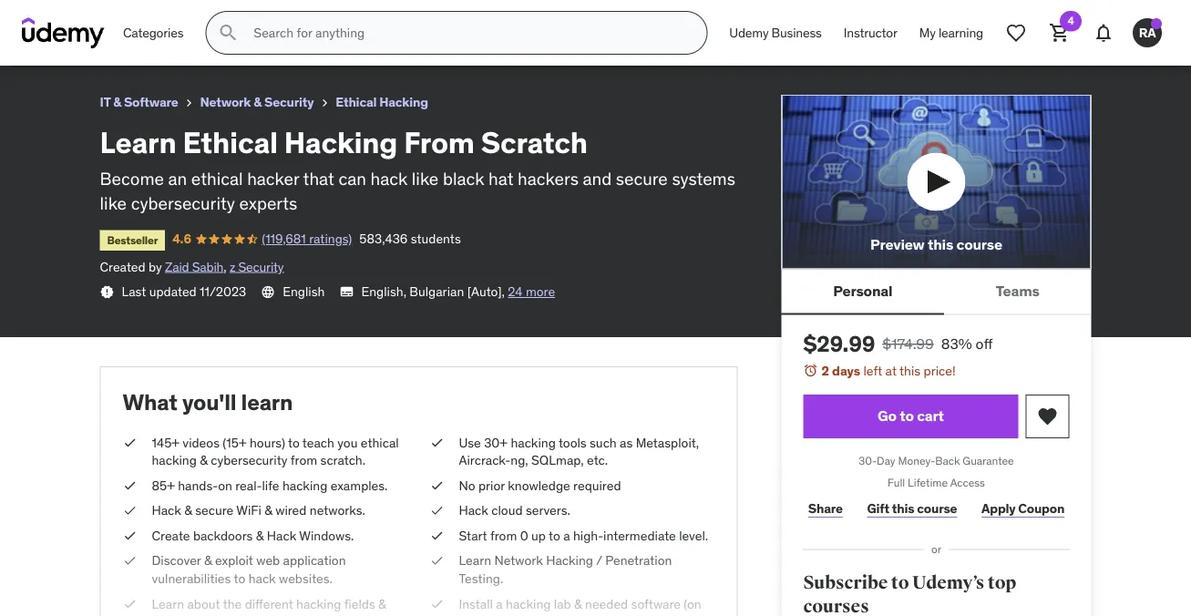 Task type: vqa. For each thing, say whether or not it's contained in the screenshot.
the sqlmap,
yes



Task type: locate. For each thing, give the bounding box(es) containing it.
&
[[113, 94, 121, 110], [254, 94, 262, 110], [200, 452, 208, 468], [184, 502, 192, 519], [264, 502, 272, 519], [256, 527, 264, 544], [204, 553, 212, 569], [378, 596, 386, 612], [574, 596, 582, 612]]

0 horizontal spatial from
[[169, 8, 204, 26]]

xsmall image for install a hacking lab & needed software (on windows, os x and linux).
[[430, 595, 444, 613]]

servers.
[[526, 502, 571, 519]]

vulnerabilities
[[152, 570, 231, 587]]

cybersecurity inside 145+ videos (15+ hours) to teach you ethical hacking & cybersecurity from scratch.
[[211, 452, 288, 468]]

secure left systems on the top of the page
[[616, 168, 668, 190]]

scratch inside the learn ethical hacking from scratch become an ethical hacker that can hack like black hat hackers and secure systems like cybersecurity experts
[[481, 124, 588, 160]]

hacking up wired
[[283, 477, 328, 494]]

$174.99
[[883, 334, 934, 353]]

& right it
[[113, 94, 121, 110]]

cybersecurity down an in the top left of the page
[[131, 192, 235, 214]]

0 vertical spatial ethical
[[57, 8, 105, 26]]

preview this course button
[[782, 95, 1092, 269]]

shopping cart with 4 items image
[[1049, 22, 1071, 44]]

& right lab
[[574, 596, 582, 612]]

0 vertical spatial cybersecurity
[[131, 192, 235, 214]]

to inside "go to cart" button
[[900, 407, 914, 425]]

scratch for learn ethical hacking from scratch
[[208, 8, 262, 26]]

hacking inside 145+ videos (15+ hours) to teach you ethical hacking & cybersecurity from scratch.
[[152, 452, 197, 468]]

z security link
[[230, 258, 284, 275]]

30+
[[484, 434, 508, 451]]

to down exploit on the left
[[234, 570, 245, 587]]

learn inside the learn ethical hacking from scratch become an ethical hacker that can hack like black hat hackers and secure systems like cybersecurity experts
[[100, 124, 176, 160]]

hacking up the 'ng,'
[[511, 434, 556, 451]]

hacking inside learn network hacking / penetration testing.
[[546, 553, 593, 569]]

1 vertical spatial security
[[238, 258, 284, 275]]

scratch for learn ethical hacking from scratch become an ethical hacker that can hack like black hat hackers and secure systems like cybersecurity experts
[[481, 124, 588, 160]]

0 vertical spatial a
[[563, 527, 570, 544]]

ethical for hacking
[[191, 168, 243, 190]]

0 horizontal spatial 583,436 students
[[225, 32, 327, 48]]

from left 0
[[490, 527, 517, 544]]

use
[[459, 434, 481, 451]]

xsmall image for use 30+ hacking tools such as metasploit, aircrack-ng, sqlmap, etc.
[[430, 434, 444, 452]]

2 vertical spatial ethical
[[183, 124, 278, 160]]

0
[[520, 527, 528, 544]]

as
[[620, 434, 633, 451]]

0 vertical spatial ethical
[[191, 168, 243, 190]]

to left "udemy's"
[[891, 572, 909, 595]]

1 horizontal spatial network
[[494, 553, 543, 569]]

& inside the discover & exploit web application vulnerabilities to hack websites.
[[204, 553, 212, 569]]

hack inside the discover & exploit web application vulnerabilities to hack websites.
[[249, 570, 276, 587]]

30-
[[859, 453, 877, 467]]

0 vertical spatial hack
[[370, 168, 408, 190]]

subscribe
[[804, 572, 888, 595]]

hack right the can
[[370, 168, 408, 190]]

go
[[878, 407, 897, 425]]

1 vertical spatial secure
[[195, 502, 234, 519]]

level.
[[679, 527, 708, 544]]

(119,681 ratings) down experts
[[262, 231, 352, 247]]

0 vertical spatial (119,681
[[127, 32, 172, 48]]

course for preview this course
[[957, 235, 1003, 254]]

(119,681 down learn ethical hacking from scratch
[[127, 32, 172, 48]]

from down the teach
[[291, 452, 317, 468]]

hack up start
[[459, 502, 488, 519]]

0 horizontal spatial (119,681
[[127, 32, 172, 48]]

1 horizontal spatial students
[[411, 231, 461, 247]]

scratch right categories
[[208, 8, 262, 26]]

like down become
[[100, 192, 127, 214]]

ratings) up 'closed captions' image
[[309, 231, 352, 247]]

network down submit search icon
[[200, 94, 251, 110]]

hack down 85+ at the bottom of the page
[[152, 502, 181, 519]]

0 vertical spatial and
[[583, 168, 612, 190]]

from for learn ethical hacking from scratch become an ethical hacker that can hack like black hat hackers and secure systems like cybersecurity experts
[[404, 124, 475, 160]]

, left 24
[[502, 283, 505, 300]]

english
[[283, 283, 325, 300]]

xsmall image
[[182, 96, 196, 110], [318, 96, 332, 110], [123, 434, 137, 452], [430, 434, 444, 452], [123, 477, 137, 495], [430, 527, 444, 545], [123, 552, 137, 570], [430, 552, 444, 570], [123, 595, 137, 613]]

30-day money-back guarantee full lifetime access
[[859, 453, 1014, 490]]

teach
[[303, 434, 334, 451]]

learn inside the learn about the different hacking fields & hackers.
[[152, 596, 184, 612]]

wishlist image
[[1005, 22, 1027, 44]]

can
[[339, 168, 366, 190]]

course for gift this course
[[917, 500, 957, 517]]

learn inside learn network hacking / penetration testing.
[[459, 553, 491, 569]]

preview
[[871, 235, 925, 254]]

1 horizontal spatial bestseller
[[107, 233, 158, 247]]

ethical right you
[[361, 434, 399, 451]]

ethical inside 145+ videos (15+ hours) to teach you ethical hacking & cybersecurity from scratch.
[[361, 434, 399, 451]]

and inside the learn ethical hacking from scratch become an ethical hacker that can hack like black hat hackers and secure systems like cybersecurity experts
[[583, 168, 612, 190]]

1 vertical spatial a
[[496, 596, 503, 612]]

software
[[631, 596, 681, 612]]

1 horizontal spatial like
[[412, 168, 439, 190]]

hackers.
[[152, 613, 200, 616]]

0 horizontal spatial from
[[291, 452, 317, 468]]

0 vertical spatial ratings)
[[175, 32, 218, 48]]

ethical left categories
[[57, 8, 105, 26]]

network down 0
[[494, 553, 543, 569]]

network
[[200, 94, 251, 110], [494, 553, 543, 569]]

1 horizontal spatial hack
[[267, 527, 296, 544]]

cybersecurity inside the learn ethical hacking from scratch become an ethical hacker that can hack like black hat hackers and secure systems like cybersecurity experts
[[131, 192, 235, 214]]

ethical up the can
[[336, 94, 377, 110]]

to right up
[[549, 527, 560, 544]]

& inside install a hacking lab & needed software (on windows, os x and linux).
[[574, 596, 582, 612]]

1 horizontal spatial (119,681 ratings)
[[262, 231, 352, 247]]

1 vertical spatial bestseller
[[107, 233, 158, 247]]

hack down wired
[[267, 527, 296, 544]]

1 vertical spatial from
[[404, 124, 475, 160]]

0 vertical spatial secure
[[616, 168, 668, 190]]

xsmall image for learn about the different hacking fields & hackers.
[[123, 595, 137, 613]]

cybersecurity down (15+ at the bottom of page
[[211, 452, 288, 468]]

learn for learn ethical hacking from scratch become an ethical hacker that can hack like black hat hackers and secure systems like cybersecurity experts
[[100, 124, 176, 160]]

subscribe to udemy's top courses
[[804, 572, 1017, 616]]

(119,681 ratings) down learn ethical hacking from scratch
[[127, 32, 218, 48]]

0 vertical spatial (119,681 ratings)
[[127, 32, 218, 48]]

(119,681
[[127, 32, 172, 48], [262, 231, 306, 247]]

4 link
[[1038, 11, 1082, 55]]

scratch up hackers
[[481, 124, 588, 160]]

business
[[772, 24, 822, 41]]

& up vulnerabilities
[[204, 553, 212, 569]]

teams button
[[944, 269, 1092, 313]]

learn network hacking / penetration testing.
[[459, 553, 672, 587]]

1 horizontal spatial ethical
[[361, 434, 399, 451]]

0 horizontal spatial ratings)
[[175, 32, 218, 48]]

& down videos on the left bottom of the page
[[200, 452, 208, 468]]

1 vertical spatial 583,436
[[359, 231, 408, 247]]

course up the "teams"
[[957, 235, 1003, 254]]

it & software
[[100, 94, 178, 110]]

0 vertical spatial ,
[[224, 258, 227, 275]]

1 vertical spatial hack
[[249, 570, 276, 587]]

1 horizontal spatial and
[[583, 168, 612, 190]]

0 vertical spatial scratch
[[208, 8, 262, 26]]

583,436 up "english, bulgarian"
[[359, 231, 408, 247]]

from inside the learn ethical hacking from scratch become an ethical hacker that can hack like black hat hackers and secure systems like cybersecurity experts
[[404, 124, 475, 160]]

(on
[[684, 596, 702, 612]]

hacking inside use 30+ hacking tools such as metasploit, aircrack-ng, sqlmap, etc.
[[511, 434, 556, 451]]

0 horizontal spatial network
[[200, 94, 251, 110]]

0 horizontal spatial scratch
[[208, 8, 262, 26]]

hack & secure wifi & wired networks.
[[152, 502, 365, 519]]

security up hacker
[[264, 94, 314, 110]]

1 horizontal spatial (119,681
[[262, 231, 306, 247]]

1 horizontal spatial secure
[[616, 168, 668, 190]]

hours)
[[250, 434, 285, 451]]

experts
[[239, 192, 297, 214]]

on
[[218, 477, 232, 494]]

tab list
[[782, 269, 1092, 315]]

1 vertical spatial and
[[548, 613, 569, 616]]

hacking
[[108, 8, 165, 26], [379, 94, 428, 110], [284, 124, 398, 160], [546, 553, 593, 569]]

metasploit,
[[636, 434, 699, 451]]

4.6 up zaid
[[172, 231, 191, 247]]

145+
[[152, 434, 180, 451]]

tab list containing personal
[[782, 269, 1092, 315]]

0 horizontal spatial and
[[548, 613, 569, 616]]

sqlmap,
[[531, 452, 584, 468]]

scratch
[[208, 8, 262, 26], [481, 124, 588, 160]]

create
[[152, 527, 190, 544]]

hacking right udemy 'image'
[[108, 8, 165, 26]]

1 horizontal spatial ratings)
[[309, 231, 352, 247]]

xsmall image for last updated 11/2023
[[100, 285, 114, 299]]

this right gift
[[892, 500, 915, 517]]

0 horizontal spatial a
[[496, 596, 503, 612]]

& right wifi
[[264, 502, 272, 519]]

high-
[[573, 527, 604, 544]]

1 horizontal spatial from
[[490, 527, 517, 544]]

1 vertical spatial cybersecurity
[[211, 452, 288, 468]]

this right at
[[900, 363, 921, 379]]

from left submit search icon
[[169, 8, 204, 26]]

,
[[224, 258, 227, 275], [502, 283, 505, 300]]

days
[[832, 363, 861, 379]]

85+ hands-on real-life hacking examples.
[[152, 477, 388, 494]]

a up windows,
[[496, 596, 503, 612]]

secure up backdoors
[[195, 502, 234, 519]]

install
[[459, 596, 493, 612]]

0 horizontal spatial bestseller
[[22, 34, 73, 48]]

0 horizontal spatial ethical
[[191, 168, 243, 190]]

this right preview
[[928, 235, 954, 254]]

cart
[[917, 407, 944, 425]]

ethical hacking link
[[336, 91, 428, 114]]

1 vertical spatial course
[[917, 500, 957, 517]]

0 horizontal spatial ethical
[[57, 8, 105, 26]]

scratch.
[[320, 452, 366, 468]]

like left black
[[412, 168, 439, 190]]

ratings) down learn ethical hacking from scratch
[[175, 32, 218, 48]]

$29.99
[[804, 330, 875, 358]]

0 horizontal spatial ,
[[224, 258, 227, 275]]

1 vertical spatial scratch
[[481, 124, 588, 160]]

0 vertical spatial 583,436
[[225, 32, 273, 48]]

hacking inside the learn about the different hacking fields & hackers.
[[296, 596, 341, 612]]

hacking down start from 0 up to a high-intermediate level.
[[546, 553, 593, 569]]

0 vertical spatial course
[[957, 235, 1003, 254]]

1 horizontal spatial scratch
[[481, 124, 588, 160]]

(119,681 ratings)
[[127, 32, 218, 48], [262, 231, 352, 247]]

583,436 up network & security
[[225, 32, 273, 48]]

xsmall image
[[100, 285, 114, 299], [430, 477, 444, 495], [123, 502, 137, 520], [430, 502, 444, 520], [123, 527, 137, 545], [430, 595, 444, 613]]

1 horizontal spatial 583,436 students
[[359, 231, 461, 247]]

exploit
[[215, 553, 253, 569]]

1 vertical spatial network
[[494, 553, 543, 569]]

alarm image
[[804, 363, 818, 378]]

this inside button
[[928, 235, 954, 254]]

and
[[583, 168, 612, 190], [548, 613, 569, 616]]

0 horizontal spatial (119,681 ratings)
[[127, 32, 218, 48]]

1 vertical spatial ethical
[[361, 434, 399, 451]]

and right hackers
[[583, 168, 612, 190]]

notifications image
[[1093, 22, 1115, 44]]

to right go
[[900, 407, 914, 425]]

1 vertical spatial 583,436 students
[[359, 231, 461, 247]]

websites.
[[279, 570, 333, 587]]

0 horizontal spatial hack
[[152, 502, 181, 519]]

hacking up the os at left bottom
[[506, 596, 551, 612]]

to inside the subscribe to udemy's top courses
[[891, 572, 909, 595]]

from
[[291, 452, 317, 468], [490, 527, 517, 544]]

& right fields
[[378, 596, 386, 612]]

udemy business
[[730, 24, 822, 41]]

ethical down network & security link
[[183, 124, 278, 160]]

become
[[100, 168, 164, 190]]

hacking up the can
[[284, 124, 398, 160]]

application
[[283, 553, 346, 569]]

xsmall image for learn network hacking / penetration testing.
[[430, 552, 444, 570]]

/
[[596, 553, 602, 569]]

the
[[223, 596, 242, 612]]

penetration
[[605, 553, 672, 569]]

1 vertical spatial 4.6
[[172, 231, 191, 247]]

by
[[149, 258, 162, 275]]

left
[[864, 363, 883, 379]]

0 horizontal spatial 4.6
[[87, 32, 106, 48]]

guarantee
[[963, 453, 1014, 467]]

a left high-
[[563, 527, 570, 544]]

0 horizontal spatial secure
[[195, 502, 234, 519]]

ethical inside the learn ethical hacking from scratch become an ethical hacker that can hack like black hat hackers and secure systems like cybersecurity experts
[[191, 168, 243, 190]]

0 vertical spatial from
[[169, 8, 204, 26]]

hacking inside the learn ethical hacking from scratch become an ethical hacker that can hack like black hat hackers and secure systems like cybersecurity experts
[[284, 124, 398, 160]]

1 vertical spatial ,
[[502, 283, 505, 300]]

hack for hack cloud servers.
[[459, 502, 488, 519]]

security up course language icon
[[238, 258, 284, 275]]

583,436 students up network & security
[[225, 32, 327, 48]]

from for learn ethical hacking from scratch
[[169, 8, 204, 26]]

2 horizontal spatial ethical
[[336, 94, 377, 110]]

and down lab
[[548, 613, 569, 616]]

0 vertical spatial this
[[928, 235, 954, 254]]

hacking for learn network hacking / penetration testing.
[[546, 553, 593, 569]]

course inside button
[[957, 235, 1003, 254]]

submit search image
[[217, 22, 239, 44]]

hacking down 145+
[[152, 452, 197, 468]]

or
[[932, 542, 942, 556]]

1 vertical spatial (119,681
[[262, 231, 306, 247]]

created by zaid sabih , z security
[[100, 258, 284, 275]]

hacking down websites.
[[296, 596, 341, 612]]

personal
[[833, 281, 893, 300]]

, left z
[[224, 258, 227, 275]]

0 horizontal spatial hack
[[249, 570, 276, 587]]

xsmall image for 85+ hands-on real-life hacking examples.
[[123, 477, 137, 495]]

4.6 down learn ethical hacking from scratch
[[87, 32, 106, 48]]

course down lifetime
[[917, 500, 957, 517]]

hack down web
[[249, 570, 276, 587]]

hacking for learn ethical hacking from scratch
[[108, 8, 165, 26]]

students right submit search icon
[[276, 32, 327, 48]]

prior
[[478, 477, 505, 494]]

0 vertical spatial network
[[200, 94, 251, 110]]

to left the teach
[[288, 434, 300, 451]]

0 vertical spatial security
[[264, 94, 314, 110]]

from up black
[[404, 124, 475, 160]]

last
[[122, 283, 146, 300]]

(119,681 up z security link in the left top of the page
[[262, 231, 306, 247]]

to inside 145+ videos (15+ hours) to teach you ethical hacking & cybersecurity from scratch.
[[288, 434, 300, 451]]

students up english, bulgarian [auto] , 24 more on the top of page
[[411, 231, 461, 247]]

0 horizontal spatial like
[[100, 192, 127, 214]]

0 vertical spatial students
[[276, 32, 327, 48]]

a inside install a hacking lab & needed software (on windows, os x and linux).
[[496, 596, 503, 612]]

this for gift
[[892, 500, 915, 517]]

ethical right an in the top left of the page
[[191, 168, 243, 190]]

1 horizontal spatial from
[[404, 124, 475, 160]]

2 horizontal spatial hack
[[459, 502, 488, 519]]

ethical
[[191, 168, 243, 190], [361, 434, 399, 451]]

& inside the learn about the different hacking fields & hackers.
[[378, 596, 386, 612]]

full
[[888, 476, 905, 490]]

ethical inside the learn ethical hacking from scratch become an ethical hacker that can hack like black hat hackers and secure systems like cybersecurity experts
[[183, 124, 278, 160]]

583,436 students up "english, bulgarian"
[[359, 231, 461, 247]]

xsmall image for discover & exploit web application vulnerabilities to hack websites.
[[123, 552, 137, 570]]

0 vertical spatial from
[[291, 452, 317, 468]]

intermediate
[[604, 527, 676, 544]]

instructor
[[844, 24, 898, 41]]

xsmall image for hack & secure wifi & wired networks.
[[123, 502, 137, 520]]

1 horizontal spatial hack
[[370, 168, 408, 190]]

1 horizontal spatial ethical
[[183, 124, 278, 160]]

2 vertical spatial this
[[892, 500, 915, 517]]

this
[[928, 235, 954, 254], [900, 363, 921, 379], [892, 500, 915, 517]]



Task type: describe. For each thing, give the bounding box(es) containing it.
1 vertical spatial (119,681 ratings)
[[262, 231, 352, 247]]

course language image
[[261, 285, 276, 299]]

it & software link
[[100, 91, 178, 114]]

required
[[573, 477, 621, 494]]

hacking inside install a hacking lab & needed software (on windows, os x and linux).
[[506, 596, 551, 612]]

1 vertical spatial students
[[411, 231, 461, 247]]

that
[[303, 168, 334, 190]]

price!
[[924, 363, 956, 379]]

my learning
[[920, 24, 984, 41]]

no prior knowledge required
[[459, 477, 621, 494]]

share
[[808, 500, 843, 517]]

11/2023
[[200, 283, 246, 300]]

network & security link
[[200, 91, 314, 114]]

1 horizontal spatial ,
[[502, 283, 505, 300]]

network inside learn network hacking / penetration testing.
[[494, 553, 543, 569]]

updated
[[149, 283, 197, 300]]

[auto]
[[467, 283, 502, 300]]

xsmall image for 145+ videos (15+ hours) to teach you ethical hacking & cybersecurity from scratch.
[[123, 434, 137, 452]]

network inside network & security link
[[200, 94, 251, 110]]

instructor link
[[833, 11, 909, 55]]

Search for anything text field
[[250, 17, 685, 48]]

day
[[877, 453, 896, 467]]

at
[[886, 363, 897, 379]]

examples.
[[331, 477, 388, 494]]

to inside the discover & exploit web application vulnerabilities to hack websites.
[[234, 570, 245, 587]]

my
[[920, 24, 936, 41]]

wifi
[[236, 502, 261, 519]]

money-
[[898, 453, 935, 467]]

create backdoors & hack windows.
[[152, 527, 354, 544]]

created
[[100, 258, 145, 275]]

0 horizontal spatial students
[[276, 32, 327, 48]]

(15+
[[223, 434, 247, 451]]

gift
[[867, 500, 890, 517]]

& inside 145+ videos (15+ hours) to teach you ethical hacking & cybersecurity from scratch.
[[200, 452, 208, 468]]

xsmall image for no prior knowledge required
[[430, 477, 444, 495]]

udemy
[[730, 24, 769, 41]]

discover
[[152, 553, 201, 569]]

access
[[950, 476, 985, 490]]

xsmall image for create backdoors & hack windows.
[[123, 527, 137, 545]]

0 vertical spatial bestseller
[[22, 34, 73, 48]]

more
[[526, 283, 555, 300]]

2 days left at this price!
[[822, 363, 956, 379]]

hack inside the learn ethical hacking from scratch become an ethical hacker that can hack like black hat hackers and secure systems like cybersecurity experts
[[370, 168, 408, 190]]

gift this course link
[[862, 491, 962, 527]]

1 vertical spatial this
[[900, 363, 921, 379]]

cloud
[[492, 502, 523, 519]]

x
[[537, 613, 545, 616]]

& down the hack & secure wifi & wired networks.
[[256, 527, 264, 544]]

ethical hacking
[[336, 94, 428, 110]]

learn for learn ethical hacking from scratch
[[15, 8, 53, 26]]

and inside install a hacking lab & needed software (on windows, os x and linux).
[[548, 613, 569, 616]]

0 horizontal spatial 583,436
[[225, 32, 273, 48]]

my learning link
[[909, 11, 994, 55]]

categories button
[[112, 11, 194, 55]]

this for preview
[[928, 235, 954, 254]]

coupon
[[1019, 500, 1065, 517]]

1 vertical spatial ethical
[[336, 94, 377, 110]]

sabih
[[192, 258, 224, 275]]

courses
[[804, 596, 869, 616]]

0 vertical spatial 4.6
[[87, 32, 106, 48]]

closed captions image
[[339, 285, 354, 299]]

wishlist image
[[1037, 405, 1059, 427]]

tools
[[559, 434, 587, 451]]

1 vertical spatial ratings)
[[309, 231, 352, 247]]

real-
[[235, 477, 262, 494]]

ethical for learn ethical hacking from scratch become an ethical hacker that can hack like black hat hackers and secure systems like cybersecurity experts
[[183, 124, 278, 160]]

udemy business link
[[719, 11, 833, 55]]

ethical for (15+
[[361, 434, 399, 451]]

hacking for learn ethical hacking from scratch become an ethical hacker that can hack like black hat hackers and secure systems like cybersecurity experts
[[284, 124, 398, 160]]

1 horizontal spatial a
[[563, 527, 570, 544]]

learn for learn network hacking / penetration testing.
[[459, 553, 491, 569]]

zaid sabih link
[[165, 258, 224, 275]]

you have alerts image
[[1151, 18, 1162, 29]]

& down hands-
[[184, 502, 192, 519]]

life
[[262, 477, 279, 494]]

24
[[508, 283, 523, 300]]

hack for hack & secure wifi & wired networks.
[[152, 502, 181, 519]]

udemy's
[[912, 572, 985, 595]]

0 vertical spatial 583,436 students
[[225, 32, 327, 48]]

xsmall image for start from 0 up to a high-intermediate level.
[[430, 527, 444, 545]]

hacking up the learn ethical hacking from scratch become an ethical hacker that can hack like black hat hackers and secure systems like cybersecurity experts
[[379, 94, 428, 110]]

networks.
[[310, 502, 365, 519]]

fields
[[344, 596, 375, 612]]

learn ethical hacking from scratch become an ethical hacker that can hack like black hat hackers and secure systems like cybersecurity experts
[[100, 124, 736, 214]]

apply coupon
[[982, 500, 1065, 517]]

hackers
[[518, 168, 579, 190]]

knowledge
[[508, 477, 570, 494]]

aircrack-
[[459, 452, 511, 468]]

learn
[[241, 388, 293, 416]]

ethical for learn ethical hacking from scratch
[[57, 8, 105, 26]]

preview this course
[[871, 235, 1003, 254]]

udemy image
[[22, 17, 105, 48]]

teams
[[996, 281, 1040, 300]]

hands-
[[178, 477, 218, 494]]

videos
[[183, 434, 220, 451]]

testing.
[[459, 570, 503, 587]]

top
[[988, 572, 1017, 595]]

start
[[459, 527, 487, 544]]

off
[[976, 334, 993, 353]]

1 vertical spatial like
[[100, 192, 127, 214]]

windows,
[[459, 613, 514, 616]]

go to cart button
[[804, 395, 1019, 438]]

xsmall image for hack cloud servers.
[[430, 502, 444, 520]]

& up hacker
[[254, 94, 262, 110]]

such
[[590, 434, 617, 451]]

1 vertical spatial from
[[490, 527, 517, 544]]

it
[[100, 94, 111, 110]]

from inside 145+ videos (15+ hours) to teach you ethical hacking & cybersecurity from scratch.
[[291, 452, 317, 468]]

$29.99 $174.99 83% off
[[804, 330, 993, 358]]

linux).
[[573, 613, 610, 616]]

learn for learn about the different hacking fields & hackers.
[[152, 596, 184, 612]]

backdoors
[[193, 527, 253, 544]]

1 horizontal spatial 4.6
[[172, 231, 191, 247]]

4
[[1068, 14, 1074, 28]]

0 vertical spatial like
[[412, 168, 439, 190]]

1 horizontal spatial 583,436
[[359, 231, 408, 247]]

install a hacking lab & needed software (on windows, os x and linux).
[[459, 596, 702, 616]]

english, bulgarian [auto] , 24 more
[[361, 283, 555, 300]]

hat
[[489, 168, 514, 190]]

secure inside the learn ethical hacking from scratch become an ethical hacker that can hack like black hat hackers and secure systems like cybersecurity experts
[[616, 168, 668, 190]]

web
[[256, 553, 280, 569]]

2
[[822, 363, 829, 379]]



